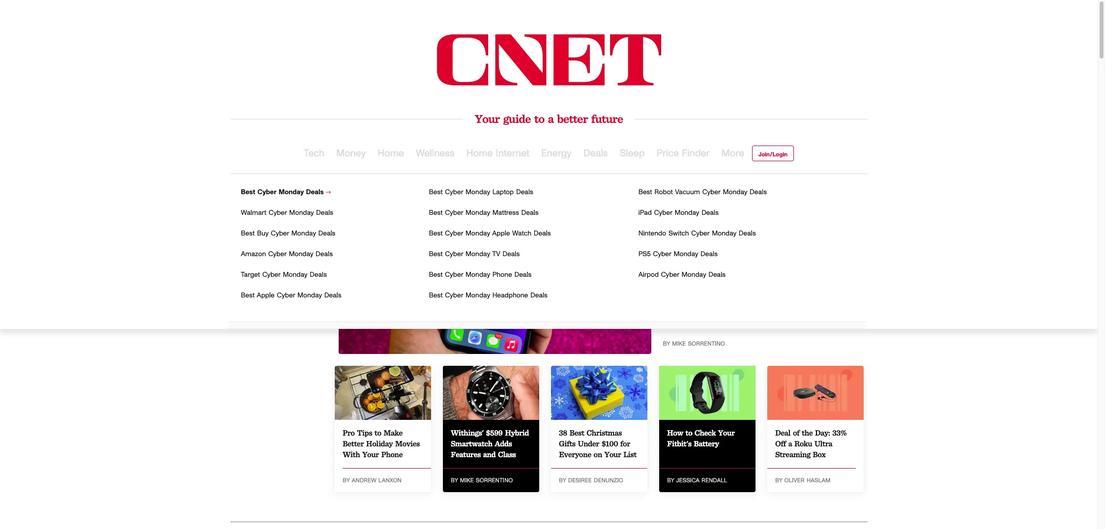 Task type: describe. For each thing, give the bounding box(es) containing it.
headphone
[[493, 292, 528, 299]]

best for best cyber monday headphone deals
[[429, 292, 443, 299]]

amazon
[[241, 251, 266, 258]]

best for best cyber monday laptop deals
[[429, 189, 443, 196]]

your left guide on the top left of the page
[[475, 112, 500, 126]]

is
[[832, 196, 845, 215]]

more inside commentary: apple's near-absence from the cheaper phone market lets rival phones provide more modern features for less money.
[[803, 308, 822, 316]]

day:
[[815, 428, 830, 438]]

watch
[[512, 230, 532, 237]]

nintendo switch cyber monday deals link
[[639, 230, 756, 237]]

near-
[[741, 297, 759, 305]]

its
[[663, 196, 681, 215]]

laptop
[[493, 189, 514, 196]]

from
[[792, 297, 808, 305]]

hole
[[801, 178, 833, 197]]

ps5
[[639, 251, 651, 258]]

cyber for best cyber monday apple watch deals
[[445, 230, 463, 237]]

walmart cyber monday deals link
[[241, 209, 333, 216]]

0 horizontal spatial more
[[722, 149, 744, 158]]

jessica
[[676, 477, 700, 483]]

future
[[591, 112, 623, 126]]

the inside deal of the day: 33% off a roku ultra streaming box
[[802, 428, 813, 438]]

for inside '38 best christmas gifts under $100 for everyone on your list'
[[620, 439, 630, 448]]

cyber for ps5 cyber monday deals
[[653, 251, 672, 258]]

provide
[[775, 308, 801, 316]]

monday for best cyber monday headphone deals
[[466, 292, 490, 299]]

robot
[[655, 189, 673, 196]]

best inside '38 best christmas gifts under $100 for everyone on your list'
[[570, 428, 584, 438]]

target cyber monday deals link
[[241, 271, 327, 278]]

best apple cyber monday deals link
[[241, 292, 342, 299]]

cyber for best cyber monday phone deals
[[445, 271, 463, 278]]

0 horizontal spatial sorrentino
[[476, 477, 513, 483]]

cheaper
[[824, 297, 853, 305]]

roku ultra image
[[768, 366, 864, 420]]

gifts
[[559, 439, 576, 448]]

best cyber monday mattress deals link
[[429, 209, 539, 216]]

0 vertical spatial mike
[[672, 341, 686, 347]]

your inside pro tips to make better holiday movies with your phone
[[362, 450, 379, 459]]

vacuum
[[675, 189, 700, 196]]

roku
[[795, 439, 813, 448]]

price finder
[[657, 149, 710, 158]]

monday for best cyber monday deals
[[279, 189, 304, 196]]

best cyber monday deals
[[241, 189, 326, 196]]

smartwatch
[[451, 439, 493, 448]]

join/login
[[759, 151, 788, 157]]

by for deal of the day: 33% off a roku ultra streaming box
[[776, 477, 783, 483]]

best buy cyber monday deals link
[[241, 230, 336, 237]]

home for home
[[378, 149, 404, 158]]

lineup,
[[686, 196, 737, 215]]

learn more link
[[230, 213, 327, 227]]

pro
[[343, 428, 355, 438]]

internet
[[496, 149, 530, 158]]

cyber for best cyber monday mattress deals
[[445, 209, 463, 216]]

class
[[498, 450, 516, 459]]

ps5 cyber monday deals link
[[639, 251, 718, 258]]

tech
[[304, 149, 325, 158]]

by for withings' $599 hybrid smartwatch adds features and class
[[451, 477, 458, 483]]

walmart
[[241, 209, 266, 216]]

best for best apple cyber monday deals
[[241, 292, 255, 299]]

amazon cyber monday deals
[[241, 251, 333, 258]]

make
[[384, 428, 403, 438]]

38 best christmas gifts under $100 for everyone on your list
[[559, 428, 637, 459]]

dec.
[[230, 174, 252, 188]]

airpod cyber monday deals
[[639, 271, 726, 278]]

best apple cyber monday deals
[[241, 292, 342, 299]]

wellness
[[416, 149, 455, 158]]

join/login button
[[752, 146, 794, 161]]

monday for airpod cyber monday deals
[[682, 271, 706, 278]]

cyber for best cyber monday tv deals
[[445, 251, 463, 258]]

buy
[[257, 230, 269, 237]]

by jessica rendall
[[667, 477, 727, 483]]

home internet
[[467, 149, 530, 158]]

best robot vacuum cyber monday deals link
[[639, 189, 767, 196]]

wrapped gift image
[[551, 366, 648, 420]]

by for 38 best christmas gifts under $100 for everyone on your list
[[559, 477, 566, 483]]

price finder link
[[657, 138, 710, 169]]

picture of the iphone 12 pro max filming a pan of mulled cider ingredients image
[[335, 366, 431, 420]]

to for make
[[375, 428, 381, 438]]

cyber for ipad cyber monday deals
[[654, 209, 673, 216]]

ipad cyber monday deals
[[639, 209, 719, 216]]

dec. 5, 2023
[[230, 174, 293, 188]]

finder
[[682, 149, 710, 158]]

price
[[657, 149, 679, 158]]

denunzio
[[594, 477, 623, 483]]

monday for best cyber monday tv deals
[[466, 251, 490, 258]]

cyber for walmart cyber monday deals
[[269, 209, 287, 216]]

1 vertical spatial apple
[[257, 292, 275, 299]]

for inside commentary: apple's near-absence from the cheaper phone market lets rival phones provide more modern features for less money.
[[694, 318, 703, 326]]

phone inside pro tips to make better holiday movies with your phone
[[381, 450, 403, 459]]

the inside "apple's left a $500 hole in its lineup, and android is filling the gap"
[[712, 215, 734, 234]]

cyber for amazon cyber monday deals
[[268, 251, 287, 258]]

best robot vacuum cyber monday deals
[[639, 189, 767, 196]]

best cyber monday deals link
[[241, 189, 331, 196]]

cyber for airpod cyber monday deals
[[661, 271, 680, 278]]

desiree
[[568, 477, 592, 483]]

rival
[[729, 308, 744, 316]]

fitbit's
[[667, 439, 692, 448]]

$500
[[762, 178, 796, 197]]

best for best cyber monday tv deals
[[429, 251, 443, 258]]

haslam
[[807, 477, 831, 483]]

sleep
[[620, 149, 645, 158]]

monday down walmart cyber monday deals
[[292, 230, 316, 237]]

ipad cyber monday deals link
[[639, 209, 719, 216]]

0 vertical spatial sorrentino
[[688, 341, 725, 347]]

to inside how to check your fitbit's battery
[[686, 428, 693, 438]]

rendall
[[702, 477, 727, 483]]

deal of the day: 33% off a roku ultra streaming box
[[776, 428, 847, 459]]

commentary:
[[663, 297, 711, 305]]

withings scanwatch nova image
[[443, 366, 539, 420]]

with
[[343, 450, 360, 459]]

box
[[813, 450, 826, 459]]



Task type: vqa. For each thing, say whether or not it's contained in the screenshot.
BEST CYBER MONDAY HEADPHONE DEALS
yes



Task type: locate. For each thing, give the bounding box(es) containing it.
a
[[548, 112, 554, 126], [750, 178, 757, 197], [788, 439, 792, 448]]

ultra
[[815, 439, 833, 448]]

38
[[559, 428, 567, 438]]

your inside '38 best christmas gifts under $100 for everyone on your list'
[[605, 450, 621, 459]]

0 vertical spatial apple
[[492, 230, 510, 237]]

2 horizontal spatial a
[[788, 439, 792, 448]]

a right off
[[788, 439, 792, 448]]

walmart cyber monday deals
[[241, 209, 333, 216]]

1 vertical spatial phone
[[381, 450, 403, 459]]

your
[[475, 112, 500, 126], [718, 428, 735, 438], [362, 450, 379, 459], [605, 450, 621, 459]]

target cyber monday deals
[[241, 271, 327, 278]]

in
[[837, 178, 851, 197]]

monday up best buy cyber monday deals link
[[289, 209, 314, 216]]

monday down best buy cyber monday deals link
[[289, 251, 313, 258]]

cyber for target cyber monday deals
[[262, 271, 281, 278]]

by desiree denunzio
[[559, 477, 623, 483]]

0 horizontal spatial by mike sorrentino
[[451, 477, 513, 483]]

more
[[722, 149, 744, 158], [803, 308, 822, 316]]

$100
[[602, 439, 618, 448]]

1 horizontal spatial a
[[750, 178, 757, 197]]

apple
[[492, 230, 510, 237], [257, 292, 275, 299]]

best for best robot vacuum cyber monday deals
[[639, 189, 652, 196]]

check
[[695, 428, 716, 438]]

cyber up lineup, on the top of page
[[703, 189, 721, 196]]

best cyber monday apple watch deals link
[[429, 230, 551, 237]]

your down $100
[[605, 450, 621, 459]]

1 vertical spatial by mike sorrentino
[[451, 477, 513, 483]]

a inside deal of the day: 33% off a roku ultra streaming box
[[788, 439, 792, 448]]

nintendo switch cyber monday deals
[[639, 230, 756, 237]]

christmas
[[587, 428, 622, 438]]

to for a
[[534, 112, 545, 126]]

1 vertical spatial a
[[750, 178, 757, 197]]

cyber right 'switch' at the right top of page
[[692, 230, 710, 237]]

best cyber monday headphone deals
[[429, 292, 548, 299]]

0 horizontal spatial mike
[[460, 477, 474, 483]]

monday down best cyber monday phone deals
[[466, 292, 490, 299]]

1 vertical spatial more
[[803, 308, 822, 316]]

lanxon
[[379, 477, 402, 483]]

monday for best cyber monday laptop deals
[[466, 189, 490, 196]]

cyber up the best cyber monday phone deals link
[[445, 251, 463, 258]]

nintendo
[[639, 230, 666, 237]]

iphone 13 mini image
[[339, 178, 651, 354]]

the right of
[[802, 428, 813, 438]]

0 horizontal spatial phone
[[381, 450, 403, 459]]

0 horizontal spatial a
[[548, 112, 554, 126]]

home right money
[[378, 149, 404, 158]]

cyber for best cyber monday laptop deals
[[445, 189, 463, 196]]

sorrentino down class
[[476, 477, 513, 483]]

your down holiday
[[362, 450, 379, 459]]

1 vertical spatial and
[[483, 450, 496, 459]]

monday for target cyber monday deals
[[283, 271, 308, 278]]

sorrentino
[[688, 341, 725, 347], [476, 477, 513, 483]]

2 vertical spatial a
[[788, 439, 792, 448]]

to right the how
[[686, 428, 693, 438]]

0 vertical spatial apple's
[[663, 178, 713, 197]]

cyber right "airpod"
[[661, 271, 680, 278]]

learn
[[230, 217, 245, 223]]

cyber up the best cyber monday tv deals link
[[445, 230, 463, 237]]

the inside commentary: apple's near-absence from the cheaper phone market lets rival phones provide more modern features for less money.
[[810, 297, 822, 305]]

phone down 'tv' on the top of the page
[[493, 271, 512, 278]]

monday down the best cyber monday tv deals link
[[466, 271, 490, 278]]

your inside how to check your fitbit's battery
[[718, 428, 735, 438]]

more down from
[[803, 308, 822, 316]]

by oliver haslam
[[776, 477, 831, 483]]

5,
[[256, 174, 264, 188]]

to right guide on the top left of the page
[[534, 112, 545, 126]]

apple's left a $500 hole in its lineup, and android is filling the gap
[[663, 178, 851, 234]]

by mike sorrentino
[[663, 341, 725, 347], [451, 477, 513, 483]]

home left internet
[[467, 149, 493, 158]]

monday up best cyber monday mattress deals link
[[466, 189, 490, 196]]

home for home internet
[[467, 149, 493, 158]]

cyber down best cyber monday laptop deals link in the left top of the page
[[445, 209, 463, 216]]

monday up best cyber monday tv deals
[[466, 230, 490, 237]]

cyber for best cyber monday headphone deals
[[445, 292, 463, 299]]

oliver
[[785, 477, 805, 483]]

best buy cyber monday deals
[[241, 230, 336, 237]]

and left class
[[483, 450, 496, 459]]

33%
[[833, 428, 847, 438]]

monday for ipad cyber monday deals
[[675, 209, 699, 216]]

apple's inside commentary: apple's near-absence from the cheaper phone market lets rival phones provide more modern features for less money.
[[713, 297, 738, 305]]

0 horizontal spatial to
[[375, 428, 381, 438]]

monday down best cyber monday laptop deals link in the left top of the page
[[466, 209, 490, 216]]

0 horizontal spatial and
[[483, 450, 496, 459]]

1 horizontal spatial apple
[[492, 230, 510, 237]]

a inside "apple's left a $500 hole in its lineup, and android is filling the gap"
[[750, 178, 757, 197]]

1 horizontal spatial and
[[742, 196, 767, 215]]

2 vertical spatial the
[[802, 428, 813, 438]]

the left gap
[[712, 215, 734, 234]]

gap
[[739, 215, 766, 234]]

a left better
[[548, 112, 554, 126]]

0 vertical spatial for
[[694, 318, 703, 326]]

less
[[706, 318, 720, 326]]

and inside withings' $599 hybrid smartwatch adds features and class
[[483, 450, 496, 459]]

best for best cyber monday phone deals
[[429, 271, 443, 278]]

1 home from the left
[[378, 149, 404, 158]]

1 vertical spatial sorrentino
[[476, 477, 513, 483]]

0 vertical spatial phone
[[493, 271, 512, 278]]

apple's inside "apple's left a $500 hole in its lineup, and android is filling the gap"
[[663, 178, 713, 197]]

monday down 2023
[[279, 189, 304, 196]]

lets
[[715, 308, 727, 316]]

cyber right ps5
[[653, 251, 672, 258]]

monday for amazon cyber monday deals
[[289, 251, 313, 258]]

2 horizontal spatial to
[[686, 428, 693, 438]]

your guide to a better future
[[475, 112, 623, 126]]

phone
[[663, 308, 685, 316]]

cyber down learn more link
[[271, 230, 289, 237]]

a right the left
[[750, 178, 757, 197]]

apple down "target"
[[257, 292, 275, 299]]

monday for best cyber monday phone deals
[[466, 271, 490, 278]]

by andrew lanxon
[[343, 477, 402, 483]]

monday down ps5 cyber monday deals
[[682, 271, 706, 278]]

deal
[[776, 428, 791, 438]]

a black fitbit fitness tracker against a green background. image
[[659, 366, 756, 420]]

on
[[594, 450, 602, 459]]

2023
[[268, 174, 293, 188]]

the
[[712, 215, 734, 234], [810, 297, 822, 305], [802, 428, 813, 438]]

best cyber monday headphone deals link
[[429, 292, 548, 299]]

features
[[663, 318, 692, 326]]

monday up lineup, on the top of page
[[723, 189, 748, 196]]

0 horizontal spatial for
[[620, 439, 630, 448]]

monday for best cyber monday apple watch deals
[[466, 230, 490, 237]]

cyber down best cyber monday phone deals
[[445, 292, 463, 299]]

commentary: apple's near-absence from the cheaper phone market lets rival phones provide more modern features for less money.
[[663, 297, 853, 326]]

0 vertical spatial more
[[722, 149, 744, 158]]

cyber right "target"
[[262, 271, 281, 278]]

by for pro tips to make better holiday movies with your phone
[[343, 477, 350, 483]]

best cyber monday apple watch deals
[[429, 230, 551, 237]]

1 horizontal spatial for
[[694, 318, 703, 326]]

1 horizontal spatial phone
[[493, 271, 512, 278]]

phones
[[746, 308, 772, 316]]

cyber
[[258, 189, 276, 196], [445, 189, 463, 196], [703, 189, 721, 196], [269, 209, 287, 216], [445, 209, 463, 216], [654, 209, 673, 216], [271, 230, 289, 237], [445, 230, 463, 237], [692, 230, 710, 237], [268, 251, 287, 258], [445, 251, 463, 258], [653, 251, 672, 258], [262, 271, 281, 278], [445, 271, 463, 278], [661, 271, 680, 278], [277, 292, 295, 299], [445, 292, 463, 299]]

phone down holiday
[[381, 450, 403, 459]]

1 horizontal spatial more
[[803, 308, 822, 316]]

absence
[[759, 297, 789, 305]]

monday for walmart cyber monday deals
[[289, 209, 314, 216]]

cyber up best cyber monday mattress deals link
[[445, 189, 463, 196]]

cyber down the best cyber monday tv deals link
[[445, 271, 463, 278]]

cyber up target cyber monday deals link
[[268, 251, 287, 258]]

under
[[578, 439, 599, 448]]

1 vertical spatial mike
[[460, 477, 474, 483]]

sorrentino down less
[[688, 341, 725, 347]]

0 horizontal spatial apple
[[257, 292, 275, 299]]

more up the left
[[722, 149, 744, 158]]

learn more
[[230, 217, 261, 223]]

0 vertical spatial the
[[712, 215, 734, 234]]

to up holiday
[[375, 428, 381, 438]]

0 horizontal spatial home
[[378, 149, 404, 158]]

best for best cyber monday apple watch deals
[[429, 230, 443, 237]]

1 horizontal spatial mike
[[672, 341, 686, 347]]

best cyber monday phone deals
[[429, 271, 532, 278]]

apple's
[[663, 178, 713, 197], [713, 297, 738, 305]]

apple left watch
[[492, 230, 510, 237]]

list
[[624, 450, 637, 459]]

best for best buy cyber monday deals
[[241, 230, 255, 237]]

monday up airpod cyber monday deals
[[674, 251, 698, 258]]

monday left 'tv' on the top of the page
[[466, 251, 490, 258]]

0 vertical spatial by mike sorrentino
[[663, 341, 725, 347]]

$599
[[486, 428, 503, 438]]

money.
[[722, 318, 747, 326]]

1 vertical spatial apple's
[[713, 297, 738, 305]]

monday down vacuum
[[675, 209, 699, 216]]

battery
[[694, 439, 719, 448]]

1 vertical spatial the
[[810, 297, 822, 305]]

movies
[[395, 439, 420, 448]]

money
[[336, 149, 366, 158]]

2 home from the left
[[467, 149, 493, 158]]

best cyber monday laptop deals link
[[429, 189, 533, 196]]

cyber right 'ipad' on the right of page
[[654, 209, 673, 216]]

holiday
[[366, 439, 393, 448]]

1 horizontal spatial home
[[467, 149, 493, 158]]

tv
[[492, 251, 500, 258]]

best cyber monday tv deals link
[[429, 251, 520, 258]]

monday down target cyber monday deals link
[[297, 292, 322, 299]]

best cyber monday phone deals link
[[429, 271, 532, 278]]

withings' $599 hybrid smartwatch adds features and class
[[451, 428, 529, 459]]

cyber down target cyber monday deals link
[[277, 292, 295, 299]]

cyber down best cyber monday deals
[[269, 209, 287, 216]]

your right check
[[718, 428, 735, 438]]

for down market
[[694, 318, 703, 326]]

to inside pro tips to make better holiday movies with your phone
[[375, 428, 381, 438]]

and inside "apple's left a $500 hole in its lineup, and android is filling the gap"
[[742, 196, 767, 215]]

1 horizontal spatial to
[[534, 112, 545, 126]]

1 vertical spatial for
[[620, 439, 630, 448]]

by for how to check your fitbit's battery
[[667, 477, 674, 483]]

how
[[667, 428, 683, 438]]

best
[[241, 189, 255, 196], [429, 189, 443, 196], [639, 189, 652, 196], [429, 209, 443, 216], [241, 230, 255, 237], [429, 230, 443, 237], [429, 251, 443, 258], [429, 271, 443, 278], [241, 292, 255, 299], [429, 292, 443, 299], [570, 428, 584, 438]]

streaming
[[776, 450, 811, 459]]

monday up the best apple cyber monday deals link
[[283, 271, 308, 278]]

1 horizontal spatial by mike sorrentino
[[663, 341, 725, 347]]

ps5 cyber monday deals
[[639, 251, 718, 258]]

cyber for best cyber monday deals
[[258, 189, 276, 196]]

best cyber monday tv deals
[[429, 251, 520, 258]]

best for best cyber monday mattress deals
[[429, 209, 443, 216]]

mattress
[[493, 209, 519, 216]]

target
[[241, 271, 260, 278]]

the right from
[[810, 297, 822, 305]]

cyber down dec. 5, 2023
[[258, 189, 276, 196]]

modern
[[824, 308, 852, 316]]

off
[[776, 439, 786, 448]]

monday for best cyber monday mattress deals
[[466, 209, 490, 216]]

better
[[557, 112, 588, 126]]

energy
[[541, 149, 572, 158]]

and right lineup, on the top of page
[[742, 196, 767, 215]]

withings'
[[451, 428, 484, 438]]

monday left gap
[[712, 230, 737, 237]]

adds
[[495, 439, 512, 448]]

for up list
[[620, 439, 630, 448]]

to
[[534, 112, 545, 126], [375, 428, 381, 438], [686, 428, 693, 438]]

more
[[247, 217, 261, 223]]

0 vertical spatial and
[[742, 196, 767, 215]]

features
[[451, 450, 481, 459]]

0 vertical spatial a
[[548, 112, 554, 126]]

monday for ps5 cyber monday deals
[[674, 251, 698, 258]]

1 horizontal spatial sorrentino
[[688, 341, 725, 347]]

market
[[688, 308, 712, 316]]

best for best cyber monday deals
[[241, 189, 255, 196]]



